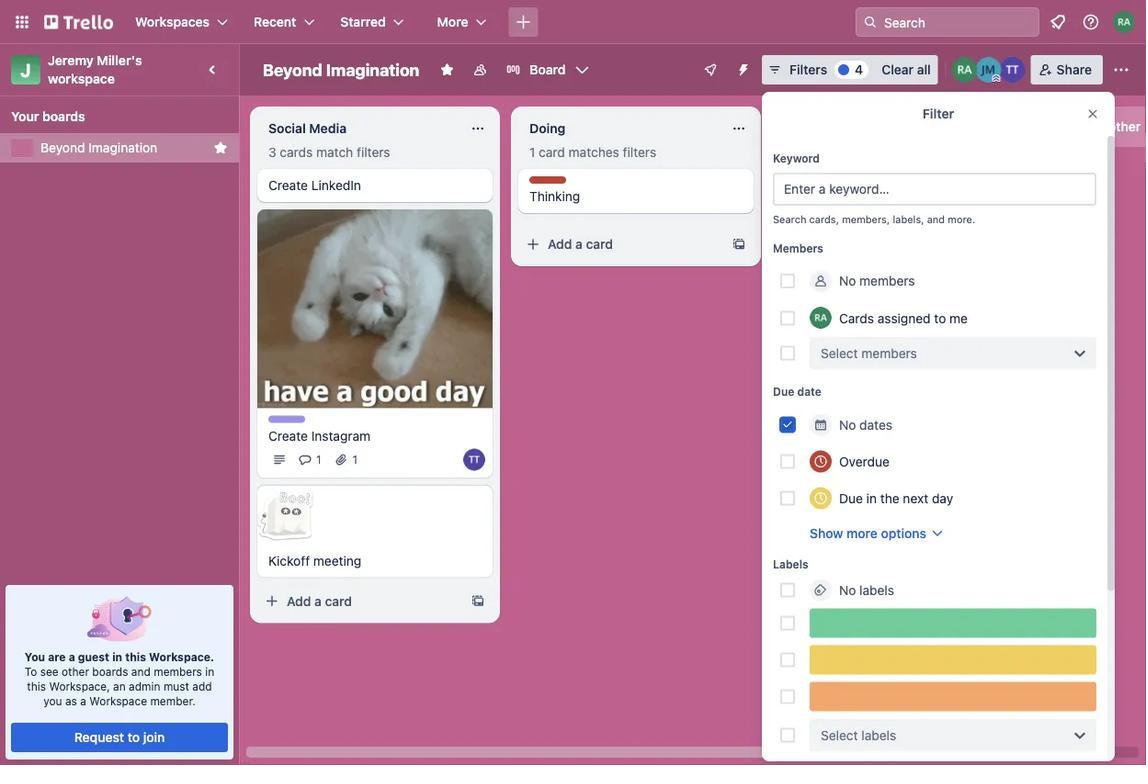 Task type: describe. For each thing, give the bounding box(es) containing it.
clear all button
[[874, 55, 938, 85]]

add inside button
[[1066, 119, 1091, 134]]

0 vertical spatial in
[[867, 491, 877, 506]]

create linkedin link
[[268, 176, 482, 195]]

share button
[[1031, 55, 1103, 85]]

select for select labels
[[821, 728, 858, 743]]

thinking link
[[529, 188, 743, 206]]

workspaces
[[135, 14, 210, 29]]

terry turtle (terryturtle) image
[[1000, 57, 1026, 83]]

0 notifications image
[[1047, 11, 1069, 33]]

ruby anderson (rubyanderson7) image
[[810, 307, 832, 329]]

0 horizontal spatial 1
[[316, 454, 321, 466]]

a right as
[[80, 695, 86, 708]]

1 card matches filters
[[529, 145, 656, 160]]

show
[[810, 526, 843, 541]]

next
[[903, 491, 929, 506]]

create from template… image
[[471, 594, 485, 609]]

show more options
[[810, 526, 927, 541]]

Board name text field
[[254, 55, 429, 85]]

no dates
[[839, 417, 893, 433]]

select for select members
[[821, 346, 858, 361]]

color: yellow, title: none element
[[810, 646, 1097, 675]]

color: bold red, title: "thoughts" element
[[529, 176, 580, 190]]

boards inside you are a guest in this workspace. to see other boards and members in this workspace, an admin must add you as a workspace member.
[[92, 666, 128, 678]]

beyond imagination link
[[40, 139, 206, 157]]

media
[[309, 121, 347, 136]]

to inside request to join 'button'
[[128, 730, 140, 746]]

share
[[1057, 62, 1092, 77]]

dates
[[860, 417, 893, 433]]

back to home image
[[44, 7, 113, 37]]

add another l
[[1066, 119, 1146, 134]]

starred icon image
[[213, 141, 228, 155]]

clear all
[[882, 62, 931, 77]]

instagram
[[311, 428, 371, 443]]

0 vertical spatial boards
[[42, 109, 85, 124]]

doing
[[529, 121, 566, 136]]

0 horizontal spatial this
[[27, 680, 46, 693]]

request
[[74, 730, 124, 746]]

board button
[[499, 55, 597, 85]]

match for 3 cards match filters
[[316, 145, 353, 160]]

add
[[192, 680, 212, 693]]

create board or workspace image
[[514, 13, 533, 31]]

the
[[880, 491, 900, 506]]

card down doing
[[539, 145, 565, 160]]

match for 0 cards match filters
[[838, 145, 875, 160]]

date
[[797, 386, 822, 398]]

starred
[[340, 14, 386, 29]]

request to join button
[[11, 723, 228, 753]]

j
[[21, 59, 31, 80]]

must
[[164, 680, 189, 693]]

thinking
[[529, 189, 580, 204]]

recent
[[254, 14, 296, 29]]

no for no dates
[[839, 417, 856, 433]]

thoughts thinking
[[529, 177, 580, 204]]

add for the right add a card 'button'
[[809, 185, 833, 200]]

search
[[773, 214, 807, 226]]

recent button
[[243, 7, 326, 37]]

kickoff meeting link
[[268, 552, 482, 570]]

see
[[40, 666, 59, 678]]

filter
[[923, 106, 954, 121]]

admin
[[129, 680, 160, 693]]

create instagram link
[[268, 427, 482, 445]]

no labels
[[839, 583, 894, 598]]

miller's
[[97, 53, 142, 68]]

cards
[[839, 310, 874, 326]]

imagination inside text box
[[326, 60, 420, 80]]

beyond imagination inside beyond imagination text box
[[263, 60, 420, 80]]

your boards with 1 items element
[[11, 106, 219, 128]]

cards,
[[809, 214, 839, 226]]

Doing text field
[[518, 114, 721, 143]]

workspace
[[48, 71, 115, 86]]

due date
[[773, 386, 822, 398]]

add a card button for 1 card matches filters
[[518, 230, 724, 259]]

a up cards,
[[837, 185, 844, 200]]

create linkedin
[[268, 178, 361, 193]]

a down thinking
[[576, 237, 583, 252]]

you
[[25, 651, 45, 664]]

kickoff meeting
[[268, 553, 362, 568]]

0 horizontal spatial imagination
[[89, 140, 157, 155]]

social
[[268, 121, 306, 136]]

beyond inside text box
[[263, 60, 322, 80]]

a down kickoff meeting
[[314, 594, 322, 609]]

add a card for 1 card matches filters
[[548, 237, 613, 252]]

overdue
[[839, 454, 890, 469]]

card for add a card 'button' for 1 card matches filters
[[586, 237, 613, 252]]

due in the next day
[[839, 491, 953, 506]]

terry turtle (terryturtle) image
[[463, 449, 485, 471]]

star or unstar board image
[[440, 63, 454, 77]]

0 vertical spatial this
[[125, 651, 146, 664]]

add a card button for 3 cards match filters
[[257, 587, 463, 616]]

workspaces button
[[124, 7, 239, 37]]

create instagram
[[268, 428, 371, 443]]

jeremy miller's workspace
[[48, 53, 146, 86]]

Search field
[[878, 8, 1039, 36]]

kickoff
[[268, 553, 310, 568]]

filters for 0 cards match filters
[[879, 145, 912, 160]]

keyword
[[773, 152, 820, 165]]

close popover image
[[1086, 107, 1100, 121]]

as
[[65, 695, 77, 708]]

to
[[25, 666, 37, 678]]

show menu image
[[1112, 61, 1131, 79]]

1 horizontal spatial 1
[[353, 454, 358, 466]]

workspace,
[[49, 680, 110, 693]]

you are a guest in this workspace. to see other boards and members in this workspace, an admin must add you as a workspace member.
[[25, 651, 214, 708]]

more
[[847, 526, 878, 541]]

select labels
[[821, 728, 896, 743]]

this member is an admin of this board. image
[[993, 74, 1001, 83]]



Task type: locate. For each thing, give the bounding box(es) containing it.
add a card button up search cards, members, labels, and more.
[[780, 178, 985, 208]]

this up admin
[[125, 651, 146, 664]]

power ups image
[[703, 63, 718, 77]]

imagination down your boards with 1 items element
[[89, 140, 157, 155]]

2 vertical spatial members
[[154, 666, 202, 678]]

members up must
[[154, 666, 202, 678]]

Social Media text field
[[257, 114, 460, 143]]

more button
[[426, 7, 498, 37]]

3 cards match filters
[[268, 145, 390, 160]]

imagination
[[326, 60, 420, 80], [89, 140, 157, 155]]

1 vertical spatial ruby anderson (rubyanderson7) image
[[952, 57, 978, 83]]

cards right 0
[[802, 145, 835, 160]]

in
[[867, 491, 877, 506], [112, 651, 122, 664], [205, 666, 214, 678]]

create for create linkedin
[[268, 178, 308, 193]]

1 horizontal spatial ruby anderson (rubyanderson7) image
[[1113, 11, 1135, 33]]

ruby anderson (rubyanderson7) image right "open information menu" image
[[1113, 11, 1135, 33]]

due up more
[[839, 491, 863, 506]]

add a card down kickoff meeting
[[287, 594, 352, 609]]

beyond down recent dropdown button
[[263, 60, 322, 80]]

filters for 3 cards match filters
[[357, 145, 390, 160]]

cards for 3
[[280, 145, 313, 160]]

add left another
[[1066, 119, 1091, 134]]

0 horizontal spatial in
[[112, 651, 122, 664]]

2 horizontal spatial 1
[[529, 145, 535, 160]]

add for add a card 'button' associated with 3 cards match filters
[[287, 594, 311, 609]]

create for create instagram
[[268, 428, 308, 443]]

no left "dates"
[[839, 417, 856, 433]]

add a card
[[809, 185, 874, 200], [548, 237, 613, 252], [287, 594, 352, 609]]

clear
[[882, 62, 914, 77]]

2 filters from the left
[[623, 145, 656, 160]]

boards up "an"
[[92, 666, 128, 678]]

1 horizontal spatial match
[[838, 145, 875, 160]]

0 vertical spatial beyond imagination
[[263, 60, 420, 80]]

matches
[[569, 145, 619, 160]]

1 down doing
[[529, 145, 535, 160]]

cards right 3
[[280, 145, 313, 160]]

filters down social media text field
[[357, 145, 390, 160]]

starred button
[[329, 7, 415, 37]]

2 vertical spatial in
[[205, 666, 214, 678]]

0 vertical spatial ruby anderson (rubyanderson7) image
[[1113, 11, 1135, 33]]

filters down doing text box
[[623, 145, 656, 160]]

create down 3
[[268, 178, 308, 193]]

members for no members
[[860, 273, 915, 289]]

beyond imagination inside beyond imagination link
[[40, 140, 157, 155]]

1 select from the top
[[821, 346, 858, 361]]

pete ghost image
[[256, 486, 315, 545]]

thoughts
[[529, 177, 580, 190]]

to left join
[[128, 730, 140, 746]]

1 horizontal spatial beyond imagination
[[263, 60, 420, 80]]

0 horizontal spatial beyond imagination
[[40, 140, 157, 155]]

to left the "me" at the right of the page
[[934, 310, 946, 326]]

match down media at left
[[316, 145, 353, 160]]

you
[[43, 695, 62, 708]]

add a card button
[[780, 178, 985, 208], [518, 230, 724, 259], [257, 587, 463, 616]]

0 horizontal spatial and
[[131, 666, 151, 678]]

add down thinking
[[548, 237, 572, 252]]

1 down create instagram
[[316, 454, 321, 466]]

0 horizontal spatial cards
[[280, 145, 313, 160]]

me
[[950, 310, 968, 326]]

2 horizontal spatial add a card
[[809, 185, 874, 200]]

filters up enter a keyword… text field
[[879, 145, 912, 160]]

join
[[143, 730, 165, 746]]

0 horizontal spatial beyond
[[40, 140, 85, 155]]

and left more.
[[927, 214, 945, 226]]

1 vertical spatial add a card button
[[518, 230, 724, 259]]

card
[[539, 145, 565, 160], [847, 185, 874, 200], [586, 237, 613, 252], [325, 594, 352, 609]]

1 horizontal spatial add a card
[[548, 237, 613, 252]]

0 vertical spatial members
[[860, 273, 915, 289]]

0 horizontal spatial boards
[[42, 109, 85, 124]]

guest
[[78, 651, 109, 664]]

1 horizontal spatial this
[[125, 651, 146, 664]]

2 vertical spatial add a card
[[287, 594, 352, 609]]

options
[[881, 526, 927, 541]]

select members
[[821, 346, 917, 361]]

boards right the your
[[42, 109, 85, 124]]

1 horizontal spatial due
[[839, 491, 863, 506]]

beyond imagination
[[263, 60, 420, 80], [40, 140, 157, 155]]

add down kickoff
[[287, 594, 311, 609]]

1 vertical spatial beyond imagination
[[40, 140, 157, 155]]

labels for select labels
[[862, 728, 896, 743]]

labels for no labels
[[860, 583, 894, 598]]

members,
[[842, 214, 890, 226]]

no for no members
[[839, 273, 856, 289]]

0 horizontal spatial to
[[128, 730, 140, 746]]

no members
[[839, 273, 915, 289]]

0 vertical spatial beyond
[[263, 60, 322, 80]]

no for no labels
[[839, 583, 856, 598]]

card for add a card 'button' associated with 3 cards match filters
[[325, 594, 352, 609]]

in up add
[[205, 666, 214, 678]]

0 vertical spatial due
[[773, 386, 795, 398]]

add a card for 3 cards match filters
[[287, 594, 352, 609]]

add another l button
[[1033, 107, 1146, 147]]

and up admin
[[131, 666, 151, 678]]

2 vertical spatial no
[[839, 583, 856, 598]]

ruby anderson (rubyanderson7) image
[[1113, 11, 1135, 33], [952, 57, 978, 83]]

your
[[11, 109, 39, 124]]

1 vertical spatial imagination
[[89, 140, 157, 155]]

0 horizontal spatial match
[[316, 145, 353, 160]]

request to join
[[74, 730, 165, 746]]

0 horizontal spatial filters
[[357, 145, 390, 160]]

social media
[[268, 121, 347, 136]]

1 cards from the left
[[280, 145, 313, 160]]

card down thinking link
[[586, 237, 613, 252]]

0 vertical spatial add a card
[[809, 185, 874, 200]]

filters for 1 card matches filters
[[623, 145, 656, 160]]

other
[[62, 666, 89, 678]]

1 no from the top
[[839, 273, 856, 289]]

in right guest
[[112, 651, 122, 664]]

2 select from the top
[[821, 728, 858, 743]]

add a card button down kickoff meeting link
[[257, 587, 463, 616]]

1 horizontal spatial in
[[205, 666, 214, 678]]

members down cards assigned to me
[[862, 346, 917, 361]]

add up cards,
[[809, 185, 833, 200]]

filters
[[357, 145, 390, 160], [623, 145, 656, 160], [879, 145, 912, 160]]

l
[[1145, 119, 1146, 134]]

2 cards from the left
[[802, 145, 835, 160]]

search image
[[863, 15, 878, 29]]

color: orange, title: none element
[[810, 683, 1097, 712]]

due for due in the next day
[[839, 491, 863, 506]]

beyond imagination down 'starred'
[[263, 60, 420, 80]]

0
[[791, 145, 799, 160]]

1 create from the top
[[268, 178, 308, 193]]

and
[[927, 214, 945, 226], [131, 666, 151, 678]]

in left the
[[867, 491, 877, 506]]

match right 'keyword'
[[838, 145, 875, 160]]

open information menu image
[[1082, 13, 1100, 31]]

card up members,
[[847, 185, 874, 200]]

all
[[917, 62, 931, 77]]

linkedin
[[311, 178, 361, 193]]

0 vertical spatial and
[[927, 214, 945, 226]]

no up cards
[[839, 273, 856, 289]]

1 vertical spatial this
[[27, 680, 46, 693]]

2 horizontal spatial filters
[[879, 145, 912, 160]]

more.
[[948, 214, 976, 226]]

1 match from the left
[[316, 145, 353, 160]]

0 horizontal spatial add a card button
[[257, 587, 463, 616]]

no down more
[[839, 583, 856, 598]]

3 filters from the left
[[879, 145, 912, 160]]

1 vertical spatial create
[[268, 428, 308, 443]]

workspace navigation collapse icon image
[[200, 57, 226, 83]]

your boards
[[11, 109, 85, 124]]

0 horizontal spatial add a card
[[287, 594, 352, 609]]

search cards, members, labels, and more.
[[773, 214, 976, 226]]

cards
[[280, 145, 313, 160], [802, 145, 835, 160]]

due for due date
[[773, 386, 795, 398]]

members for select members
[[862, 346, 917, 361]]

2 horizontal spatial add a card button
[[780, 178, 985, 208]]

2 vertical spatial add a card button
[[257, 587, 463, 616]]

workspace
[[89, 695, 147, 708]]

primary element
[[0, 0, 1146, 44]]

create down color: purple, title: none icon
[[268, 428, 308, 443]]

jeremy miller (jeremymiller198) image
[[976, 57, 1002, 83]]

another
[[1094, 119, 1141, 134]]

0 vertical spatial select
[[821, 346, 858, 361]]

1 vertical spatial select
[[821, 728, 858, 743]]

day
[[932, 491, 953, 506]]

0 vertical spatial labels
[[860, 583, 894, 598]]

4
[[855, 62, 863, 77]]

1 horizontal spatial imagination
[[326, 60, 420, 80]]

card for the right add a card 'button'
[[847, 185, 874, 200]]

create from template… image
[[732, 237, 746, 252]]

beyond imagination down your boards with 1 items element
[[40, 140, 157, 155]]

ruby anderson (rubyanderson7) image left this member is an admin of this board. image at the top of page
[[952, 57, 978, 83]]

imagination down starred dropdown button
[[326, 60, 420, 80]]

1 horizontal spatial filters
[[623, 145, 656, 160]]

3 no from the top
[[839, 583, 856, 598]]

1 vertical spatial members
[[862, 346, 917, 361]]

1 horizontal spatial add a card button
[[518, 230, 724, 259]]

members
[[773, 242, 824, 255]]

workspace.
[[149, 651, 214, 664]]

color: green, title: none element
[[810, 609, 1097, 638]]

boards
[[42, 109, 85, 124], [92, 666, 128, 678]]

0 vertical spatial to
[[934, 310, 946, 326]]

cards for 0
[[802, 145, 835, 160]]

labels,
[[893, 214, 924, 226]]

to
[[934, 310, 946, 326], [128, 730, 140, 746]]

2 no from the top
[[839, 417, 856, 433]]

and inside you are a guest in this workspace. to see other boards and members in this workspace, an admin must add you as a workspace member.
[[131, 666, 151, 678]]

meeting
[[313, 553, 362, 568]]

color: purple, title: none image
[[268, 416, 305, 423]]

assigned
[[878, 310, 931, 326]]

0 cards match filters
[[791, 145, 912, 160]]

labels down color: orange, title: none element
[[862, 728, 896, 743]]

2 create from the top
[[268, 428, 308, 443]]

1 vertical spatial add a card
[[548, 237, 613, 252]]

1 vertical spatial to
[[128, 730, 140, 746]]

beyond
[[263, 60, 322, 80], [40, 140, 85, 155]]

1 horizontal spatial cards
[[802, 145, 835, 160]]

members inside you are a guest in this workspace. to see other boards and members in this workspace, an admin must add you as a workspace member.
[[154, 666, 202, 678]]

filters
[[790, 62, 827, 77]]

due
[[773, 386, 795, 398], [839, 491, 863, 506]]

0 vertical spatial no
[[839, 273, 856, 289]]

1 horizontal spatial beyond
[[263, 60, 322, 80]]

1 horizontal spatial to
[[934, 310, 946, 326]]

1 vertical spatial boards
[[92, 666, 128, 678]]

card down meeting
[[325, 594, 352, 609]]

1 vertical spatial in
[[112, 651, 122, 664]]

members
[[860, 273, 915, 289], [862, 346, 917, 361], [154, 666, 202, 678]]

1 filters from the left
[[357, 145, 390, 160]]

members up cards assigned to me
[[860, 273, 915, 289]]

0 vertical spatial imagination
[[326, 60, 420, 80]]

add a card down thinking
[[548, 237, 613, 252]]

1 vertical spatial no
[[839, 417, 856, 433]]

this
[[125, 651, 146, 664], [27, 680, 46, 693]]

2 match from the left
[[838, 145, 875, 160]]

add a card up cards,
[[809, 185, 874, 200]]

board
[[530, 62, 566, 77]]

1 vertical spatial due
[[839, 491, 863, 506]]

more
[[437, 14, 468, 29]]

1 vertical spatial and
[[131, 666, 151, 678]]

1 horizontal spatial and
[[927, 214, 945, 226]]

labels down show more options button on the bottom right
[[860, 583, 894, 598]]

are
[[48, 651, 66, 664]]

1 vertical spatial beyond
[[40, 140, 85, 155]]

jeremy
[[48, 53, 94, 68]]

0 vertical spatial create
[[268, 178, 308, 193]]

due left "date"
[[773, 386, 795, 398]]

this down the to on the left bottom
[[27, 680, 46, 693]]

labels
[[773, 558, 809, 571]]

3
[[268, 145, 276, 160]]

no
[[839, 273, 856, 289], [839, 417, 856, 433], [839, 583, 856, 598]]

Enter a keyword… text field
[[773, 173, 1097, 206]]

automation image
[[729, 55, 755, 81]]

member.
[[150, 695, 196, 708]]

a right the "are"
[[69, 651, 75, 664]]

0 horizontal spatial due
[[773, 386, 795, 398]]

add a card button down thinking link
[[518, 230, 724, 259]]

0 horizontal spatial ruby anderson (rubyanderson7) image
[[952, 57, 978, 83]]

1 down instagram
[[353, 454, 358, 466]]

2 horizontal spatial in
[[867, 491, 877, 506]]

1 vertical spatial labels
[[862, 728, 896, 743]]

beyond down the your boards
[[40, 140, 85, 155]]

an
[[113, 680, 126, 693]]

1 horizontal spatial boards
[[92, 666, 128, 678]]

create
[[268, 178, 308, 193], [268, 428, 308, 443]]

add for add a card 'button' for 1 card matches filters
[[548, 237, 572, 252]]

0 vertical spatial add a card button
[[780, 178, 985, 208]]

workspace visible image
[[473, 63, 488, 77]]



Task type: vqa. For each thing, say whether or not it's contained in the screenshot.
right cards
yes



